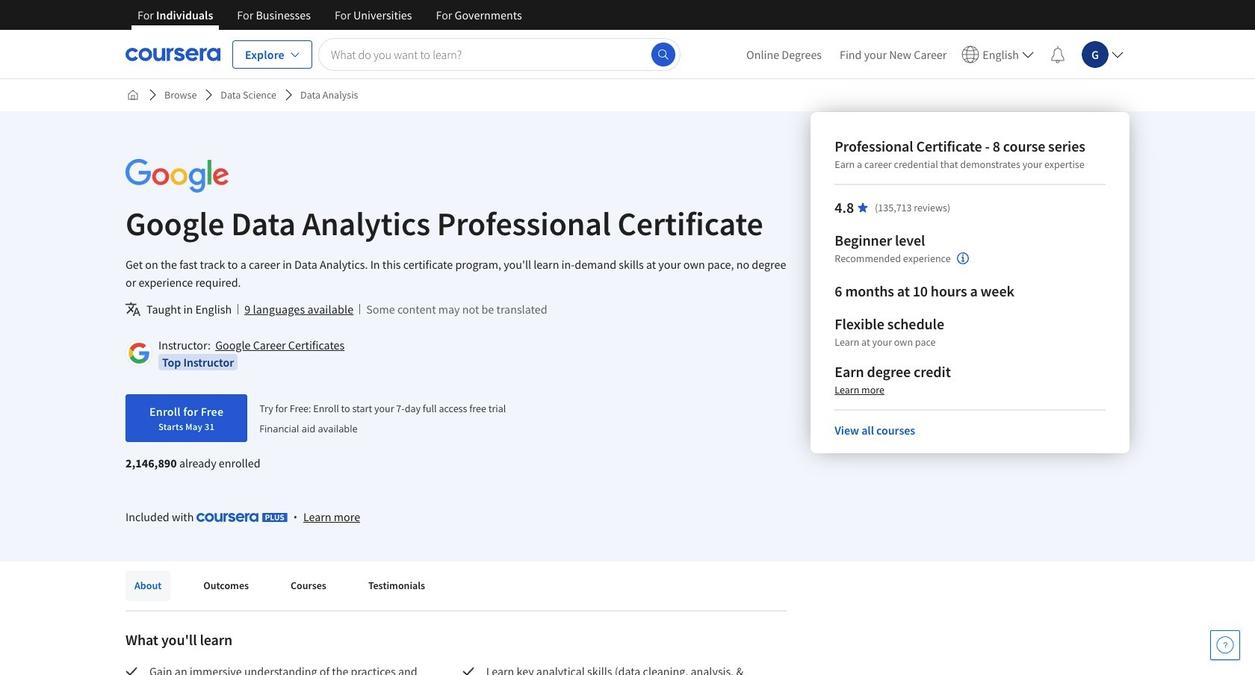 Task type: vqa. For each thing, say whether or not it's contained in the screenshot.
Google Career Certificates image
yes



Task type: describe. For each thing, give the bounding box(es) containing it.
coursera image
[[126, 42, 220, 66]]

banner navigation
[[126, 0, 534, 30]]

home image
[[127, 89, 139, 101]]

information about difficulty level pre-requisites. image
[[957, 253, 969, 265]]

help center image
[[1217, 637, 1235, 655]]



Task type: locate. For each thing, give the bounding box(es) containing it.
google image
[[126, 159, 229, 193]]

None search field
[[318, 38, 681, 71]]

menu
[[738, 30, 1130, 78]]

coursera plus image
[[196, 513, 287, 522]]

google career certificates image
[[128, 342, 150, 365]]

learn more about degree credit element
[[835, 383, 885, 398]]

What do you want to learn? text field
[[318, 38, 681, 71]]



